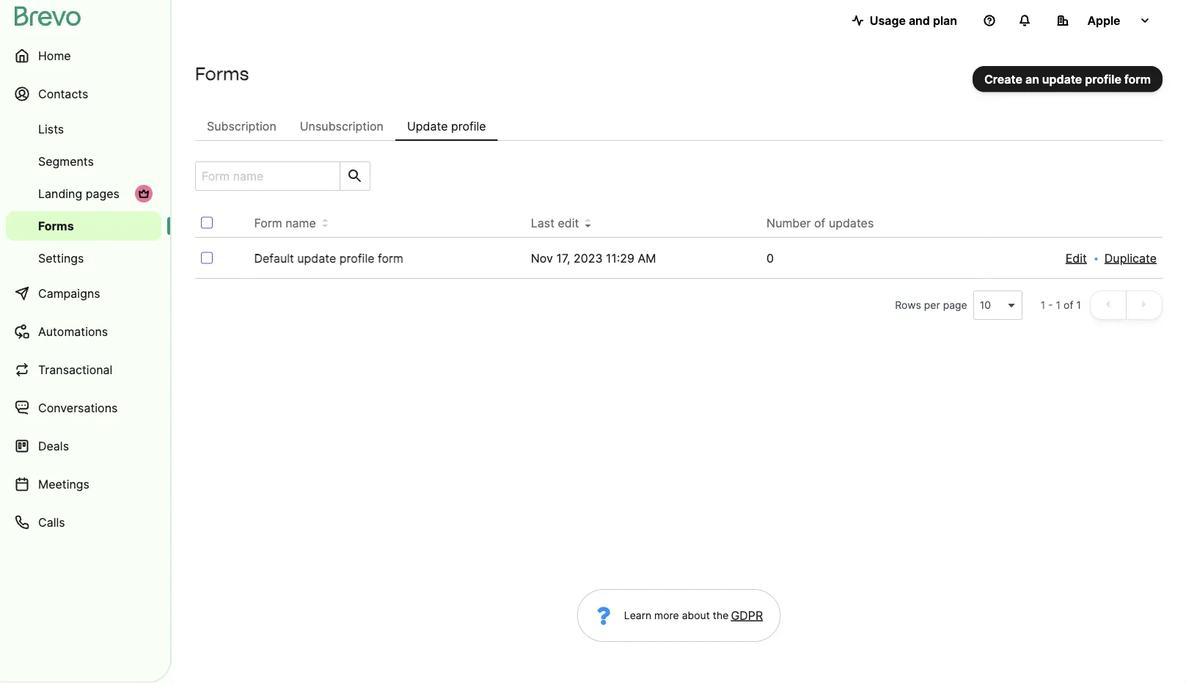 Task type: vqa. For each thing, say whether or not it's contained in the screenshot.
right the update
yes



Task type: locate. For each thing, give the bounding box(es) containing it.
home
[[38, 48, 71, 63]]

of
[[814, 216, 826, 230], [1064, 299, 1074, 311]]

am
[[638, 251, 656, 265]]

usage
[[870, 13, 906, 28]]

automations
[[38, 324, 108, 339]]

of right -
[[1064, 299, 1074, 311]]

2 horizontal spatial profile
[[1085, 72, 1122, 86]]

conversations
[[38, 401, 118, 415]]

0 vertical spatial of
[[814, 216, 826, 230]]

gdpr link
[[729, 607, 763, 624]]

1 horizontal spatial of
[[1064, 299, 1074, 311]]

2 horizontal spatial 1
[[1077, 299, 1081, 311]]

segments link
[[6, 147, 161, 176]]

settings
[[38, 251, 84, 265]]

update down name
[[297, 251, 336, 265]]

0 horizontal spatial 1
[[1041, 299, 1046, 311]]

form
[[1125, 72, 1151, 86], [378, 251, 403, 265]]

2 vertical spatial profile
[[340, 251, 375, 265]]

17,
[[557, 251, 571, 265]]

subscription link
[[195, 112, 288, 141]]

1 horizontal spatial form
[[1125, 72, 1151, 86]]

1 vertical spatial form
[[378, 251, 403, 265]]

number of updates button
[[767, 214, 886, 232]]

page
[[943, 299, 968, 311]]

lists link
[[6, 114, 161, 144]]

0 vertical spatial forms
[[195, 63, 249, 84]]

segments
[[38, 154, 94, 168]]

per
[[924, 299, 940, 311]]

calls link
[[6, 505, 161, 540]]

1 horizontal spatial 1
[[1056, 299, 1061, 311]]

meetings link
[[6, 467, 161, 502]]

learn
[[624, 609, 652, 622]]

0 horizontal spatial of
[[814, 216, 826, 230]]

1 vertical spatial update
[[297, 251, 336, 265]]

profile
[[1085, 72, 1122, 86], [451, 119, 486, 133], [340, 251, 375, 265]]

0 vertical spatial update
[[1043, 72, 1082, 86]]

usage and plan button
[[841, 6, 969, 35]]

rows per page
[[895, 299, 968, 311]]

duplicate link
[[1105, 249, 1157, 267]]

campaigns link
[[6, 276, 161, 311]]

Campaign name search field
[[196, 162, 334, 190]]

1 horizontal spatial update
[[1043, 72, 1082, 86]]

form name button
[[254, 214, 328, 232]]

automations link
[[6, 314, 161, 349]]

update right the an
[[1043, 72, 1082, 86]]

edit
[[558, 216, 579, 230]]

plan
[[933, 13, 957, 28]]

forms link
[[6, 211, 161, 241]]

conversations link
[[6, 390, 161, 426]]

update
[[407, 119, 448, 133]]

pages
[[86, 186, 120, 201]]

-
[[1049, 299, 1053, 311]]

forms down landing
[[38, 219, 74, 233]]

0 vertical spatial form
[[1125, 72, 1151, 86]]

0 horizontal spatial form
[[378, 251, 403, 265]]

landing
[[38, 186, 82, 201]]

1 horizontal spatial profile
[[451, 119, 486, 133]]

landing pages link
[[6, 179, 161, 208]]

0 vertical spatial profile
[[1085, 72, 1122, 86]]

1 vertical spatial profile
[[451, 119, 486, 133]]

create an update profile form link
[[973, 66, 1163, 92]]

forms up the subscription
[[195, 63, 249, 84]]

duplicate
[[1105, 251, 1157, 265]]

1
[[1041, 299, 1046, 311], [1056, 299, 1061, 311], [1077, 299, 1081, 311]]

usage and plan
[[870, 13, 957, 28]]

home link
[[6, 38, 161, 73]]

meetings
[[38, 477, 89, 491]]

profile inside create an update profile form link
[[1085, 72, 1122, 86]]

default update profile form
[[254, 251, 403, 265]]

update
[[1043, 72, 1082, 86], [297, 251, 336, 265]]

nov 17, 2023 11:29 am
[[531, 251, 656, 265]]

0 horizontal spatial forms
[[38, 219, 74, 233]]

forms
[[195, 63, 249, 84], [38, 219, 74, 233]]

nov
[[531, 251, 553, 265]]

form name
[[254, 216, 316, 230]]

number
[[767, 216, 811, 230]]

left___rvooi image
[[138, 188, 150, 200]]

of right number
[[814, 216, 826, 230]]

update profile
[[407, 119, 486, 133]]

profile inside update profile link
[[451, 119, 486, 133]]

contacts
[[38, 87, 88, 101]]



Task type: describe. For each thing, give the bounding box(es) containing it.
name
[[286, 216, 316, 230]]

default update profile form link
[[254, 251, 403, 265]]

1 1 from the left
[[1041, 299, 1046, 311]]

subscription
[[207, 119, 276, 133]]

updates
[[829, 216, 874, 230]]

settings link
[[6, 244, 161, 273]]

unsubscription
[[300, 119, 384, 133]]

create
[[985, 72, 1023, 86]]

search button
[[340, 162, 370, 190]]

more
[[655, 609, 679, 622]]

transactional
[[38, 362, 113, 377]]

of inside button
[[814, 216, 826, 230]]

apple button
[[1046, 6, 1163, 35]]

number of updates
[[767, 216, 874, 230]]

last edit button
[[531, 214, 591, 232]]

learn more about the gdpr
[[624, 608, 763, 623]]

1 vertical spatial forms
[[38, 219, 74, 233]]

landing pages
[[38, 186, 120, 201]]

update profile link
[[395, 112, 498, 141]]

about
[[682, 609, 710, 622]]

1 - 1 of 1
[[1041, 299, 1081, 311]]

edit
[[1066, 251, 1087, 265]]

1 vertical spatial of
[[1064, 299, 1074, 311]]

3 1 from the left
[[1077, 299, 1081, 311]]

rows
[[895, 299, 921, 311]]

2023
[[574, 251, 603, 265]]

search image
[[346, 167, 364, 185]]

transactional link
[[6, 352, 161, 387]]

0 horizontal spatial profile
[[340, 251, 375, 265]]

0 horizontal spatial update
[[297, 251, 336, 265]]

create an update profile form
[[985, 72, 1151, 86]]

last
[[531, 216, 555, 230]]

1 horizontal spatial forms
[[195, 63, 249, 84]]

form
[[254, 216, 282, 230]]

deals link
[[6, 428, 161, 464]]

calls
[[38, 515, 65, 529]]

update inside create an update profile form link
[[1043, 72, 1082, 86]]

deals
[[38, 439, 69, 453]]

the
[[713, 609, 729, 622]]

apple
[[1088, 13, 1121, 28]]

0
[[767, 251, 774, 265]]

lists
[[38, 122, 64, 136]]

last edit
[[531, 216, 579, 230]]

gdpr
[[731, 608, 763, 623]]

2 1 from the left
[[1056, 299, 1061, 311]]

an
[[1026, 72, 1040, 86]]

form inside create an update profile form link
[[1125, 72, 1151, 86]]

11:29
[[606, 251, 635, 265]]

contacts link
[[6, 76, 161, 112]]

unsubscription link
[[288, 112, 395, 141]]

edit link
[[1066, 249, 1087, 267]]

default
[[254, 251, 294, 265]]

and
[[909, 13, 930, 28]]

campaigns
[[38, 286, 100, 300]]



